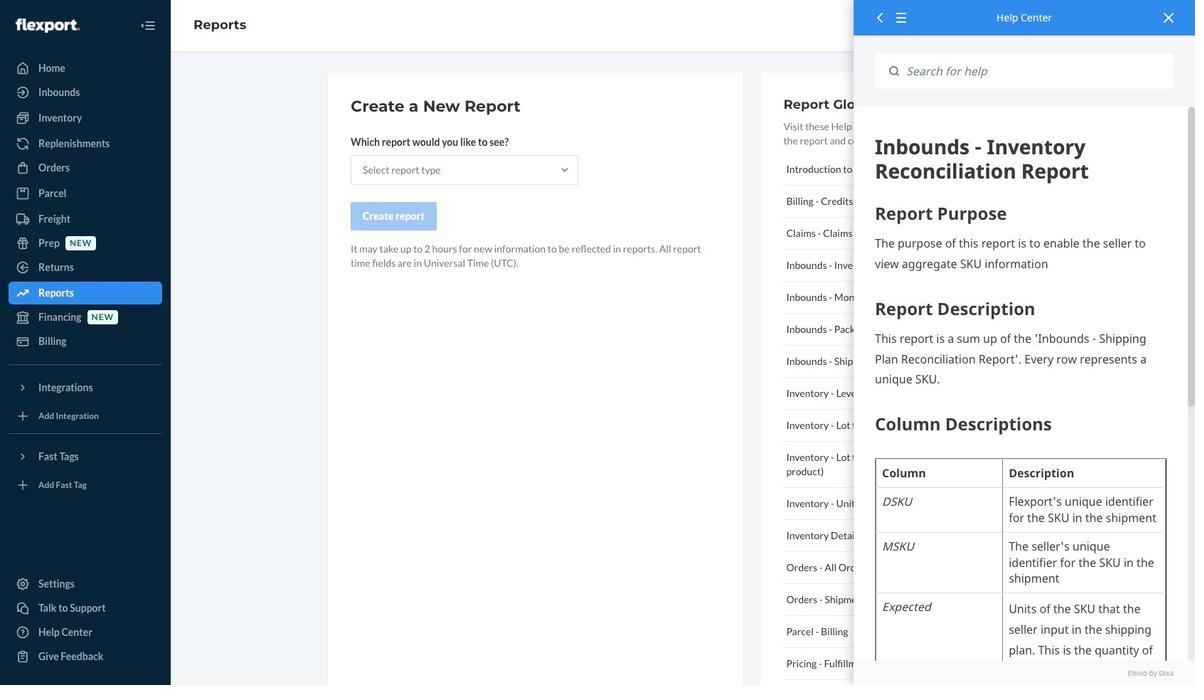 Task type: vqa. For each thing, say whether or not it's contained in the screenshot.
Credits corresponding to Billing - Credits Report
no



Task type: describe. For each thing, give the bounding box(es) containing it.
close navigation image
[[139, 17, 157, 34]]

Search search field
[[899, 53, 1174, 89]]



Task type: locate. For each thing, give the bounding box(es) containing it.
flexport logo image
[[16, 18, 80, 33]]



